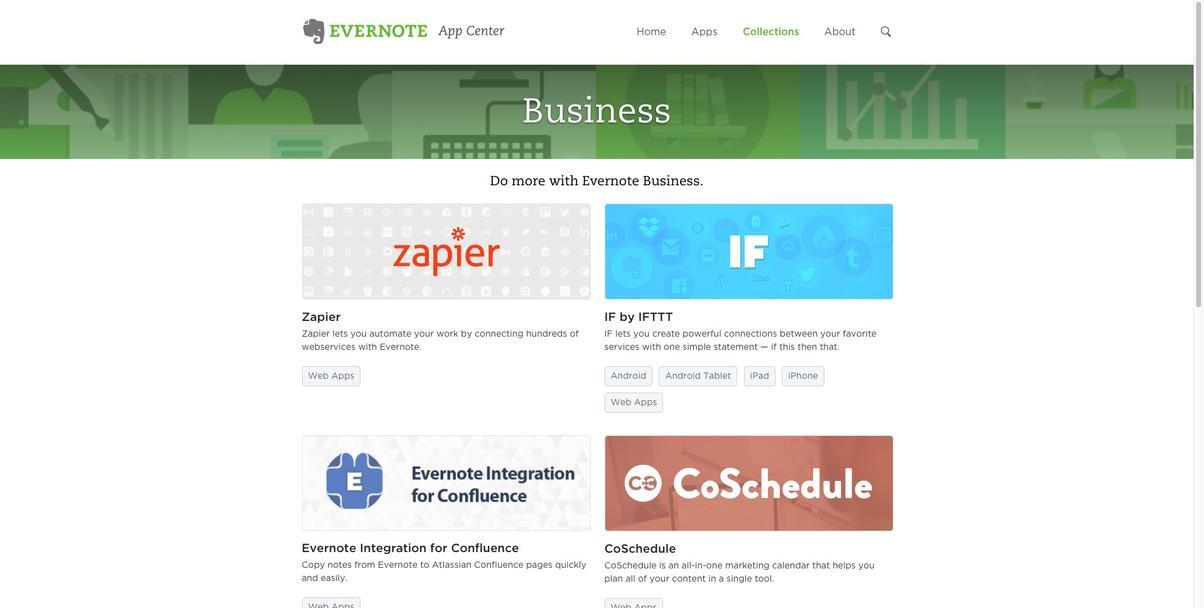 Task type: vqa. For each thing, say whether or not it's contained in the screenshot.
the Collections link
yes



Task type: describe. For each thing, give the bounding box(es) containing it.
collections link
[[743, 28, 800, 42]]

favorite
[[844, 331, 877, 338]]

integration
[[360, 544, 427, 554]]

from
[[355, 562, 376, 569]]

about link
[[825, 28, 856, 42]]

calendar
[[773, 562, 810, 570]]

marketing
[[726, 562, 770, 570]]

you for if by ifttt
[[634, 331, 650, 338]]

ipad link
[[744, 366, 776, 386]]

1 horizontal spatial with
[[550, 175, 579, 189]]

confluence inside copy notes from evernote to atlassian confluence pages quickly and easily.
[[474, 562, 524, 569]]

helps
[[833, 562, 856, 570]]

with inside if lets you create powerful connections between your favorite services with one simple statement — if this then that.
[[643, 344, 662, 351]]

collections
[[743, 28, 800, 37]]

evernote integration for confluence
[[302, 544, 519, 554]]

then
[[798, 344, 818, 351]]

0 vertical spatial confluence
[[451, 544, 519, 554]]

is
[[660, 562, 666, 570]]

if for if by ifttt
[[605, 312, 616, 323]]

evernote.
[[380, 344, 422, 351]]

webservices
[[302, 344, 356, 351]]

ipad
[[751, 373, 770, 380]]

collection 1 image for coschedule
[[605, 435, 894, 532]]

android tablet
[[666, 373, 732, 380]]

android for android
[[611, 373, 647, 380]]

1 horizontal spatial by
[[620, 312, 635, 323]]

business
[[523, 96, 672, 131]]

app center
[[439, 25, 505, 38]]

collection 1 image for evernote integration for confluence
[[302, 435, 591, 531]]

web apps for leftmost web apps "link"
[[308, 373, 355, 380]]

automate
[[370, 331, 412, 338]]

if
[[772, 344, 777, 351]]

center
[[467, 25, 505, 38]]

zapier for zapier
[[302, 312, 341, 323]]

ifttt
[[639, 312, 674, 323]]

lets for if by ifttt
[[616, 331, 631, 338]]

home link
[[637, 28, 667, 42]]

zapier for zapier lets you automate your work by connecting hundreds of webservices with evernote.
[[302, 331, 330, 338]]

coschedule is an all-in-one marketing calendar that helps you plan all of your content in a single tool.
[[605, 562, 875, 583]]

android tablet link
[[659, 366, 738, 386]]

of inside "zapier lets you automate your work by connecting hundreds of webservices with evernote."
[[570, 331, 579, 338]]

collection 1 image for if by ifttt
[[605, 204, 894, 300]]

hundreds
[[527, 331, 568, 338]]

services
[[605, 344, 640, 351]]

—
[[761, 344, 769, 351]]

single
[[727, 576, 753, 583]]

and
[[302, 575, 318, 583]]

statement
[[714, 344, 759, 351]]

easily.
[[321, 575, 348, 583]]

content
[[673, 576, 706, 583]]

that
[[813, 562, 831, 570]]



Task type: locate. For each thing, give the bounding box(es) containing it.
1 vertical spatial of
[[638, 576, 647, 583]]

0 vertical spatial evernote
[[583, 175, 640, 189]]

tool.
[[755, 576, 775, 583]]

create
[[653, 331, 680, 338]]

web
[[308, 373, 329, 380], [611, 399, 632, 407]]

2 lets from the left
[[616, 331, 631, 338]]

web apps down webservices
[[308, 373, 355, 380]]

0 horizontal spatial of
[[570, 331, 579, 338]]

1 horizontal spatial of
[[638, 576, 647, 583]]

your down is
[[650, 576, 670, 583]]

android for android tablet
[[666, 373, 701, 380]]

quickly
[[556, 562, 587, 569]]

android
[[611, 373, 647, 380], [666, 373, 701, 380]]

you
[[351, 331, 367, 338], [634, 331, 650, 338], [859, 562, 875, 570]]

1 if from the top
[[605, 312, 616, 323]]

0 horizontal spatial by
[[461, 331, 472, 338]]

iphone link
[[782, 366, 825, 386]]

0 horizontal spatial web
[[308, 373, 329, 380]]

plan
[[605, 576, 623, 583]]

your left the work
[[414, 331, 434, 338]]

confluence left pages on the bottom of page
[[474, 562, 524, 569]]

lets for zapier
[[333, 331, 348, 338]]

do
[[490, 175, 508, 189]]

one
[[664, 344, 681, 351], [707, 562, 723, 570]]

evernote up the notes
[[302, 544, 357, 554]]

1 vertical spatial coschedule
[[605, 562, 657, 570]]

an
[[669, 562, 680, 570]]

copy notes from evernote to atlassian confluence pages quickly and easily.
[[302, 562, 587, 583]]

web apps link down android link
[[605, 393, 664, 413]]

0 vertical spatial web apps
[[308, 373, 355, 380]]

if
[[605, 312, 616, 323], [605, 331, 613, 338]]

home
[[637, 28, 667, 37]]

1 horizontal spatial one
[[707, 562, 723, 570]]

lets
[[333, 331, 348, 338], [616, 331, 631, 338]]

0 horizontal spatial lets
[[333, 331, 348, 338]]

business.
[[643, 175, 704, 189]]

web apps link down webservices
[[302, 366, 361, 386]]

zapier inside "zapier lets you automate your work by connecting hundreds of webservices with evernote."
[[302, 331, 330, 338]]

simple
[[683, 344, 712, 351]]

lets up services
[[616, 331, 631, 338]]

0 horizontal spatial evernote
[[302, 544, 357, 554]]

evernote for with
[[583, 175, 640, 189]]

0 horizontal spatial you
[[351, 331, 367, 338]]

web apps down android link
[[611, 399, 658, 407]]

if by ifttt
[[605, 312, 674, 323]]

one inside coschedule is an all-in-one marketing calendar that helps you plan all of your content in a single tool.
[[707, 562, 723, 570]]

if for if lets you create powerful connections between your favorite services with one simple statement — if this then that.
[[605, 331, 613, 338]]

1 vertical spatial confluence
[[474, 562, 524, 569]]

1 horizontal spatial android
[[666, 373, 701, 380]]

connecting
[[475, 331, 524, 338]]

0 horizontal spatial one
[[664, 344, 681, 351]]

powerful
[[683, 331, 722, 338]]

0 vertical spatial apps
[[692, 28, 718, 37]]

your inside "zapier lets you automate your work by connecting hundreds of webservices with evernote."
[[414, 331, 434, 338]]

by right the work
[[461, 331, 472, 338]]

2 coschedule from the top
[[605, 562, 657, 570]]

in
[[709, 576, 717, 583]]

2 horizontal spatial apps
[[692, 28, 718, 37]]

with down automate
[[358, 344, 377, 351]]

of right all
[[638, 576, 647, 583]]

copy
[[302, 562, 325, 569]]

confluence
[[451, 544, 519, 554], [474, 562, 524, 569]]

of inside coschedule is an all-in-one marketing calendar that helps you plan all of your content in a single tool.
[[638, 576, 647, 583]]

2 vertical spatial evernote
[[378, 562, 418, 569]]

0 horizontal spatial web apps link
[[302, 366, 361, 386]]

0 horizontal spatial android
[[611, 373, 647, 380]]

1 android from the left
[[611, 373, 647, 380]]

2 horizontal spatial with
[[643, 344, 662, 351]]

1 horizontal spatial evernote
[[378, 562, 418, 569]]

web apps
[[308, 373, 355, 380], [611, 399, 658, 407]]

iphone
[[789, 373, 819, 380]]

one inside if lets you create powerful connections between your favorite services with one simple statement — if this then that.
[[664, 344, 681, 351]]

more
[[512, 175, 546, 189]]

1 vertical spatial web
[[611, 399, 632, 407]]

1 vertical spatial by
[[461, 331, 472, 338]]

with inside "zapier lets you automate your work by connecting hundreds of webservices with evernote."
[[358, 344, 377, 351]]

web down android link
[[611, 399, 632, 407]]

collection 1 image
[[302, 204, 591, 300], [605, 204, 894, 300], [302, 435, 591, 531], [605, 435, 894, 532]]

with right more
[[550, 175, 579, 189]]

you inside "zapier lets you automate your work by connecting hundreds of webservices with evernote."
[[351, 331, 367, 338]]

if lets you create powerful connections between your favorite services with one simple statement — if this then that.
[[605, 331, 877, 351]]

0 vertical spatial zapier
[[302, 312, 341, 323]]

1 horizontal spatial web apps link
[[605, 393, 664, 413]]

all
[[626, 576, 636, 583]]

evernote inside copy notes from evernote to atlassian confluence pages quickly and easily.
[[378, 562, 418, 569]]

apps for leftmost web apps "link"
[[332, 373, 355, 380]]

apps right home
[[692, 28, 718, 37]]

by left ifttt on the right
[[620, 312, 635, 323]]

1 horizontal spatial web apps
[[611, 399, 658, 407]]

you inside coschedule is an all-in-one marketing calendar that helps you plan all of your content in a single tool.
[[859, 562, 875, 570]]

between
[[780, 331, 818, 338]]

a
[[719, 576, 725, 583]]

to
[[420, 562, 430, 569]]

about
[[825, 28, 856, 37]]

1 horizontal spatial lets
[[616, 331, 631, 338]]

android down services
[[611, 373, 647, 380]]

0 vertical spatial one
[[664, 344, 681, 351]]

2 android from the left
[[666, 373, 701, 380]]

coschedule up is
[[605, 544, 677, 555]]

lets inside if lets you create powerful connections between your favorite services with one simple statement — if this then that.
[[616, 331, 631, 338]]

coschedule inside coschedule is an all-in-one marketing calendar that helps you plan all of your content in a single tool.
[[605, 562, 657, 570]]

your inside coschedule is an all-in-one marketing calendar that helps you plan all of your content in a single tool.
[[650, 576, 670, 583]]

0 vertical spatial web apps link
[[302, 366, 361, 386]]

1 vertical spatial web apps link
[[605, 393, 664, 413]]

notes
[[328, 562, 352, 569]]

apps
[[692, 28, 718, 37], [332, 373, 355, 380], [635, 399, 658, 407]]

lets up webservices
[[333, 331, 348, 338]]

coschedule for coschedule
[[605, 544, 677, 555]]

pages
[[527, 562, 553, 569]]

1 vertical spatial zapier
[[302, 331, 330, 338]]

1 zapier from the top
[[302, 312, 341, 323]]

with
[[550, 175, 579, 189], [358, 344, 377, 351], [643, 344, 662, 351]]

0 horizontal spatial web apps
[[308, 373, 355, 380]]

your
[[414, 331, 434, 338], [821, 331, 841, 338], [650, 576, 670, 583]]

2 vertical spatial apps
[[635, 399, 658, 407]]

do more with evernote business.
[[490, 175, 704, 189]]

2 if from the top
[[605, 331, 613, 338]]

coschedule
[[605, 544, 677, 555], [605, 562, 657, 570]]

your up that.
[[821, 331, 841, 338]]

one down create
[[664, 344, 681, 351]]

1 horizontal spatial your
[[650, 576, 670, 583]]

if inside if lets you create powerful connections between your favorite services with one simple statement — if this then that.
[[605, 331, 613, 338]]

1 horizontal spatial apps
[[635, 399, 658, 407]]

app
[[439, 25, 463, 38]]

2 zapier from the top
[[302, 331, 330, 338]]

1 vertical spatial web apps
[[611, 399, 658, 407]]

with down create
[[643, 344, 662, 351]]

2 horizontal spatial you
[[859, 562, 875, 570]]

apps down webservices
[[332, 373, 355, 380]]

atlassian
[[432, 562, 472, 569]]

1 vertical spatial one
[[707, 562, 723, 570]]

zapier lets you automate your work by connecting hundreds of webservices with evernote.
[[302, 331, 579, 351]]

2 horizontal spatial your
[[821, 331, 841, 338]]

0 vertical spatial coschedule
[[605, 544, 677, 555]]

1 vertical spatial apps
[[332, 373, 355, 380]]

evernote
[[583, 175, 640, 189], [302, 544, 357, 554], [378, 562, 418, 569]]

1 horizontal spatial web
[[611, 399, 632, 407]]

evernote left business.
[[583, 175, 640, 189]]

coschedule up all
[[605, 562, 657, 570]]

by inside "zapier lets you automate your work by connecting hundreds of webservices with evernote."
[[461, 331, 472, 338]]

of
[[570, 331, 579, 338], [638, 576, 647, 583]]

your inside if lets you create powerful connections between your favorite services with one simple statement — if this then that.
[[821, 331, 841, 338]]

you down if by ifttt
[[634, 331, 650, 338]]

for
[[430, 544, 448, 554]]

tablet
[[704, 373, 732, 380]]

0 vertical spatial by
[[620, 312, 635, 323]]

by
[[620, 312, 635, 323], [461, 331, 472, 338]]

0 vertical spatial of
[[570, 331, 579, 338]]

1 lets from the left
[[333, 331, 348, 338]]

of right hundreds
[[570, 331, 579, 338]]

all-
[[682, 562, 696, 570]]

in-
[[695, 562, 707, 570]]

apps down android link
[[635, 399, 658, 407]]

0 horizontal spatial apps
[[332, 373, 355, 380]]

0 vertical spatial web
[[308, 373, 329, 380]]

coschedule for coschedule is an all-in-one marketing calendar that helps you plan all of your content in a single tool.
[[605, 562, 657, 570]]

web apps for the rightmost web apps "link"
[[611, 399, 658, 407]]

zapier
[[302, 312, 341, 323], [302, 331, 330, 338]]

evernote for from
[[378, 562, 418, 569]]

android inside "link"
[[666, 373, 701, 380]]

android down simple
[[666, 373, 701, 380]]

apps for the rightmost web apps "link"
[[635, 399, 658, 407]]

you for zapier
[[351, 331, 367, 338]]

you left automate
[[351, 331, 367, 338]]

1 vertical spatial if
[[605, 331, 613, 338]]

you inside if lets you create powerful connections between your favorite services with one simple statement — if this then that.
[[634, 331, 650, 338]]

web apps link
[[302, 366, 361, 386], [605, 393, 664, 413]]

this
[[780, 344, 796, 351]]

evernote image
[[302, 18, 428, 45]]

2 horizontal spatial evernote
[[583, 175, 640, 189]]

android link
[[605, 366, 653, 386]]

0 horizontal spatial with
[[358, 344, 377, 351]]

1 vertical spatial evernote
[[302, 544, 357, 554]]

collection 1 image for zapier
[[302, 204, 591, 300]]

connections
[[725, 331, 778, 338]]

confluence up atlassian at left bottom
[[451, 544, 519, 554]]

one up in
[[707, 562, 723, 570]]

work
[[437, 331, 459, 338]]

web down webservices
[[308, 373, 329, 380]]

0 horizontal spatial your
[[414, 331, 434, 338]]

1 coschedule from the top
[[605, 544, 677, 555]]

you right the helps
[[859, 562, 875, 570]]

apps link
[[692, 28, 718, 42]]

lets inside "zapier lets you automate your work by connecting hundreds of webservices with evernote."
[[333, 331, 348, 338]]

that.
[[820, 344, 840, 351]]

evernote down integration
[[378, 562, 418, 569]]

1 horizontal spatial you
[[634, 331, 650, 338]]

0 vertical spatial if
[[605, 312, 616, 323]]



